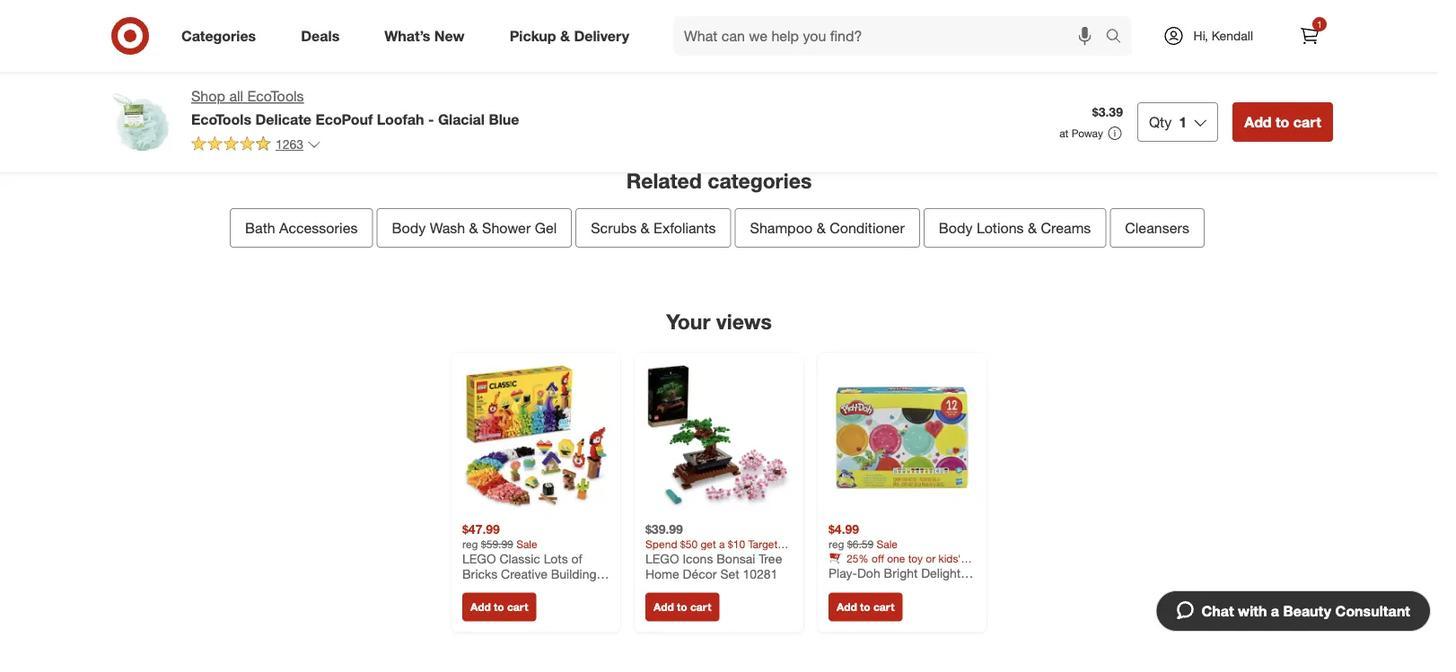 Task type: describe. For each thing, give the bounding box(es) containing it.
chat
[[1202, 603, 1235, 620]]

shampoo & conditioner link
[[735, 208, 921, 248]]

shop
[[191, 88, 225, 105]]

at
[[1060, 127, 1069, 140]]

1 vertical spatial ecotools
[[191, 110, 252, 128]]

1263
[[276, 136, 304, 152]]

shampoo
[[751, 219, 813, 237]]

beauty
[[1284, 603, 1332, 620]]

shop all ecotools ecotools delicate ecopouf loofah - glacial blue
[[191, 88, 520, 128]]

bath
[[245, 219, 275, 237]]

1 link
[[1291, 16, 1330, 56]]

$39.99
[[646, 522, 683, 537]]

your views
[[667, 309, 772, 334]]

sale for $47.99
[[517, 537, 538, 551]]

toys
[[463, 582, 488, 598]]

What can we help you find? suggestions appear below search field
[[674, 16, 1111, 56]]

pickup & delivery link
[[495, 16, 652, 56]]

new
[[435, 27, 465, 45]]

accessories
[[279, 219, 358, 237]]

what's
[[385, 27, 431, 45]]

décor
[[683, 567, 717, 582]]

1263 link
[[191, 136, 322, 156]]

bath accessories
[[245, 219, 358, 237]]

bath accessories link
[[230, 208, 373, 248]]

lego classic lots of bricks creative building toys set 11030 image
[[463, 364, 610, 511]]

what's new
[[385, 27, 465, 45]]

body for body wash & shower gel
[[392, 219, 426, 237]]

lotions
[[977, 219, 1024, 237]]

deals link
[[286, 16, 362, 56]]

pickup
[[510, 27, 557, 45]]

your
[[667, 309, 711, 334]]

cleansers link
[[1110, 208, 1205, 248]]

$4.99 reg $6.59 sale
[[829, 522, 898, 551]]

body lotions & creams link
[[924, 208, 1107, 248]]

categories
[[181, 27, 256, 45]]

related categories
[[627, 168, 812, 193]]

set inside 'lego icons bonsai tree home décor set 10281'
[[721, 567, 740, 582]]

$59.99
[[481, 537, 514, 551]]

& for scrubs
[[641, 219, 650, 237]]

reg for $47.99
[[463, 537, 478, 551]]

body wash & shower gel
[[392, 219, 557, 237]]

body lotions & creams
[[939, 219, 1092, 237]]

& inside body lotions & creams link
[[1028, 219, 1038, 237]]

icons
[[683, 551, 714, 567]]

body for body lotions & creams
[[939, 219, 973, 237]]

creams
[[1042, 219, 1092, 237]]

building
[[551, 567, 597, 582]]

lego inside 'lego icons bonsai tree home décor set 10281'
[[646, 551, 680, 567]]

-
[[428, 110, 434, 128]]

all
[[229, 88, 243, 105]]

one
[[888, 552, 906, 565]]

what's new link
[[369, 16, 487, 56]]

delivery
[[574, 27, 630, 45]]

11030
[[514, 582, 549, 598]]

home
[[646, 567, 680, 582]]

& for shampoo
[[817, 219, 826, 237]]

off
[[872, 552, 885, 565]]

with
[[1239, 603, 1268, 620]]

glacial
[[438, 110, 485, 128]]

categories
[[708, 168, 812, 193]]

scrubs
[[591, 219, 637, 237]]

tree
[[759, 551, 783, 567]]

10281
[[743, 567, 778, 582]]

lego inside "$47.99 reg $59.99 sale lego classic lots of bricks creative building toys set 11030"
[[463, 551, 496, 567]]

at poway
[[1060, 127, 1104, 140]]



Task type: locate. For each thing, give the bounding box(es) containing it.
& right pickup
[[561, 27, 570, 45]]

related
[[627, 168, 702, 193]]

deals
[[301, 27, 340, 45]]

hi,
[[1194, 28, 1209, 44]]

kendall
[[1212, 28, 1254, 44]]

sale inside $4.99 reg $6.59 sale
[[877, 537, 898, 551]]

bonsai
[[717, 551, 756, 567]]

& right lotions
[[1028, 219, 1038, 237]]

0 horizontal spatial lego
[[463, 551, 496, 567]]

sale up one
[[877, 537, 898, 551]]

& inside pickup & delivery link
[[561, 27, 570, 45]]

to
[[147, 21, 158, 35], [331, 21, 341, 35], [514, 21, 524, 35], [697, 21, 707, 35], [880, 21, 891, 35], [1064, 21, 1074, 35], [1247, 21, 1257, 35], [1276, 113, 1290, 131], [494, 601, 504, 614], [677, 601, 688, 614], [861, 601, 871, 614]]

pickup & delivery
[[510, 27, 630, 45]]

of
[[572, 551, 583, 567]]

search
[[1098, 29, 1141, 46]]

kids'
[[939, 552, 962, 565]]

0 horizontal spatial sale
[[517, 537, 538, 551]]

reg
[[463, 537, 478, 551], [829, 537, 845, 551]]

sale inside "$47.99 reg $59.99 sale lego classic lots of bricks creative building toys set 11030"
[[517, 537, 538, 551]]

scrubs & exfoliants
[[591, 219, 716, 237]]

2 reg from the left
[[829, 537, 845, 551]]

body
[[392, 219, 426, 237], [939, 219, 973, 237]]

2 lego from the left
[[646, 551, 680, 567]]

1 horizontal spatial set
[[721, 567, 740, 582]]

consultant
[[1336, 603, 1411, 620]]

ecopouf
[[316, 110, 373, 128]]

bricks
[[463, 567, 498, 582]]

qty
[[1150, 113, 1172, 131]]

chat with a beauty consultant button
[[1156, 591, 1432, 632]]

book
[[829, 565, 854, 579]]

2 sale from the left
[[877, 537, 898, 551]]

2 body from the left
[[939, 219, 973, 237]]

set inside "$47.99 reg $59.99 sale lego classic lots of bricks creative building toys set 11030"
[[491, 582, 510, 598]]

1 body from the left
[[392, 219, 426, 237]]

sale right $59.99
[[517, 537, 538, 551]]

$3.39
[[1093, 104, 1124, 120]]

loofah
[[377, 110, 424, 128]]

body left wash
[[392, 219, 426, 237]]

set right décor
[[721, 567, 740, 582]]

1 sale from the left
[[517, 537, 538, 551]]

reg for $4.99
[[829, 537, 845, 551]]

lego down $39.99
[[646, 551, 680, 567]]

categories link
[[166, 16, 279, 56]]

0 vertical spatial ecotools
[[247, 88, 304, 105]]

add to cart
[[124, 21, 182, 35], [307, 21, 365, 35], [490, 21, 548, 35], [674, 21, 731, 35], [857, 21, 915, 35], [1040, 21, 1098, 35], [1223, 21, 1281, 35], [1245, 113, 1322, 131], [471, 601, 528, 614], [654, 601, 712, 614], [837, 601, 895, 614]]

lots
[[544, 551, 568, 567]]

reg inside $4.99 reg $6.59 sale
[[829, 537, 845, 551]]

1 right qty
[[1180, 113, 1188, 131]]

ecotools down shop at top left
[[191, 110, 252, 128]]

reg left $59.99
[[463, 537, 478, 551]]

conditioner
[[830, 219, 905, 237]]

classic
[[500, 551, 541, 567]]

cart
[[161, 21, 182, 35], [344, 21, 365, 35], [527, 21, 548, 35], [710, 21, 731, 35], [894, 21, 915, 35], [1077, 21, 1098, 35], [1260, 21, 1281, 35], [1294, 113, 1322, 131], [507, 601, 528, 614], [691, 601, 712, 614], [874, 601, 895, 614]]

shower
[[482, 219, 531, 237]]

1
[[1318, 18, 1323, 30], [1180, 113, 1188, 131]]

& inside body wash & shower gel link
[[469, 219, 478, 237]]

$47.99
[[463, 522, 500, 537]]

image of ecotools delicate ecopouf loofah - glacial blue image
[[105, 86, 177, 158]]

& right wash
[[469, 219, 478, 237]]

play-doh bright delights 12-pack image
[[829, 364, 976, 511]]

1 lego from the left
[[463, 551, 496, 567]]

$47.99 reg $59.99 sale lego classic lots of bricks creative building toys set 11030
[[463, 522, 597, 598]]

lego icons bonsai tree home décor set 10281 image
[[646, 364, 793, 511]]

1 horizontal spatial sale
[[877, 537, 898, 551]]

shampoo & conditioner
[[751, 219, 905, 237]]

a
[[1272, 603, 1280, 620]]

blue
[[489, 110, 520, 128]]

exfoliants
[[654, 219, 716, 237]]

chat with a beauty consultant
[[1202, 603, 1411, 620]]

& right shampoo
[[817, 219, 826, 237]]

wash
[[430, 219, 465, 237]]

delicate
[[256, 110, 312, 128]]

add
[[124, 21, 144, 35], [307, 21, 328, 35], [490, 21, 511, 35], [674, 21, 694, 35], [857, 21, 877, 35], [1040, 21, 1061, 35], [1223, 21, 1244, 35], [1245, 113, 1272, 131], [471, 601, 491, 614], [654, 601, 674, 614], [837, 601, 858, 614]]

lego
[[463, 551, 496, 567], [646, 551, 680, 567]]

& for pickup
[[561, 27, 570, 45]]

cleansers
[[1126, 219, 1190, 237]]

ecotools up delicate
[[247, 88, 304, 105]]

lego icons bonsai tree home décor set 10281
[[646, 551, 783, 582]]

reg inside "$47.99 reg $59.99 sale lego classic lots of bricks creative building toys set 11030"
[[463, 537, 478, 551]]

scrubs & exfoliants link
[[576, 208, 732, 248]]

0 horizontal spatial reg
[[463, 537, 478, 551]]

1 reg from the left
[[463, 537, 478, 551]]

lego down the $47.99
[[463, 551, 496, 567]]

1 horizontal spatial lego
[[646, 551, 680, 567]]

sale
[[517, 537, 538, 551], [877, 537, 898, 551]]

set right toys
[[491, 582, 510, 598]]

views
[[717, 309, 772, 334]]

& inside shampoo & conditioner 'link'
[[817, 219, 826, 237]]

body wash & shower gel link
[[377, 208, 572, 248]]

gel
[[535, 219, 557, 237]]

1 horizontal spatial 1
[[1318, 18, 1323, 30]]

$6.59
[[848, 537, 874, 551]]

creative
[[501, 567, 548, 582]]

body left lotions
[[939, 219, 973, 237]]

0 horizontal spatial 1
[[1180, 113, 1188, 131]]

sale for $4.99
[[877, 537, 898, 551]]

1 horizontal spatial body
[[939, 219, 973, 237]]

or
[[926, 552, 936, 565]]

0 horizontal spatial set
[[491, 582, 510, 598]]

ecotools
[[247, 88, 304, 105], [191, 110, 252, 128]]

& right scrubs
[[641, 219, 650, 237]]

1 horizontal spatial reg
[[829, 537, 845, 551]]

reg left $6.59
[[829, 537, 845, 551]]

1 vertical spatial 1
[[1180, 113, 1188, 131]]

& inside scrubs & exfoliants link
[[641, 219, 650, 237]]

0 vertical spatial 1
[[1318, 18, 1323, 30]]

1 inside 1 link
[[1318, 18, 1323, 30]]

25% off one toy or kids' book
[[829, 552, 962, 579]]

set
[[721, 567, 740, 582], [491, 582, 510, 598]]

toy
[[909, 552, 923, 565]]

1 right kendall
[[1318, 18, 1323, 30]]

qty 1
[[1150, 113, 1188, 131]]

$4.99
[[829, 522, 860, 537]]

search button
[[1098, 16, 1141, 59]]

hi, kendall
[[1194, 28, 1254, 44]]

poway
[[1072, 127, 1104, 140]]

25%
[[847, 552, 869, 565]]

0 horizontal spatial body
[[392, 219, 426, 237]]



Task type: vqa. For each thing, say whether or not it's contained in the screenshot.
right this
no



